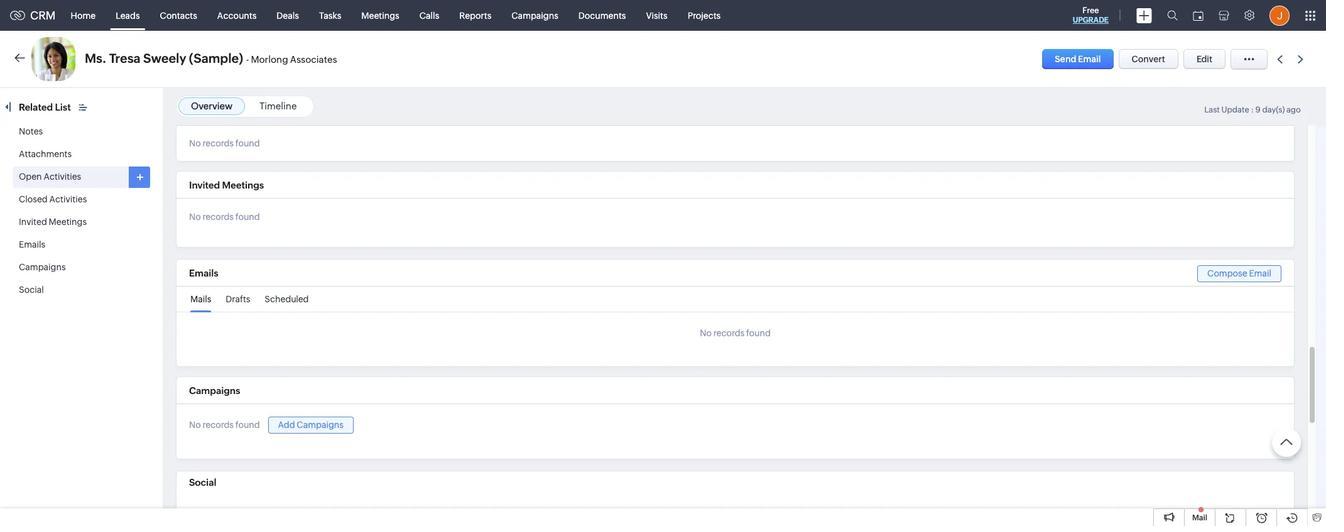 Task type: describe. For each thing, give the bounding box(es) containing it.
search element
[[1160, 0, 1186, 31]]

email for send email
[[1079, 54, 1101, 64]]

1 vertical spatial invited meetings
[[19, 217, 87, 227]]

next record image
[[1299, 55, 1307, 63]]

home
[[71, 10, 96, 20]]

profile element
[[1263, 0, 1298, 30]]

-
[[246, 54, 249, 65]]

leads
[[116, 10, 140, 20]]

ms.
[[85, 51, 106, 65]]

1 vertical spatial campaigns link
[[19, 262, 66, 272]]

deals link
[[267, 0, 309, 30]]

list
[[55, 102, 71, 113]]

send email button
[[1043, 49, 1114, 69]]

projects
[[688, 10, 721, 20]]

accounts link
[[207, 0, 267, 30]]

compose email
[[1208, 268, 1272, 278]]

email for compose email
[[1250, 268, 1272, 278]]

upgrade
[[1073, 16, 1109, 25]]

0 horizontal spatial social
[[19, 285, 44, 295]]

search image
[[1168, 10, 1178, 21]]

home link
[[61, 0, 106, 30]]

scheduled
[[265, 294, 309, 304]]

1 vertical spatial invited
[[19, 217, 47, 227]]

9
[[1256, 105, 1261, 114]]

open activities link
[[19, 172, 81, 182]]

open
[[19, 172, 42, 182]]

2 vertical spatial meetings
[[49, 217, 87, 227]]

1 horizontal spatial emails
[[189, 268, 219, 278]]

open activities
[[19, 172, 81, 182]]

overview link
[[191, 101, 233, 111]]

activities for open activities
[[44, 172, 81, 182]]

accounts
[[217, 10, 257, 20]]

convert
[[1132, 54, 1166, 64]]

deals
[[277, 10, 299, 20]]

closed
[[19, 194, 48, 204]]

documents link
[[569, 0, 636, 30]]

add
[[278, 420, 295, 430]]

last update : 9 day(s) ago
[[1205, 105, 1302, 114]]

sweely
[[143, 51, 186, 65]]

previous record image
[[1278, 55, 1283, 63]]

leads link
[[106, 0, 150, 30]]

attachments link
[[19, 149, 72, 159]]

0 horizontal spatial emails
[[19, 239, 45, 250]]

mail
[[1193, 513, 1208, 522]]

send
[[1055, 54, 1077, 64]]

edit
[[1197, 54, 1213, 64]]

:
[[1252, 105, 1255, 114]]

timeline
[[260, 101, 297, 111]]

associates
[[290, 54, 337, 65]]

social link
[[19, 285, 44, 295]]

crm
[[30, 9, 56, 22]]

add campaigns link
[[268, 417, 354, 434]]

tasks link
[[309, 0, 352, 30]]

create menu element
[[1129, 0, 1160, 30]]

day(s)
[[1263, 105, 1285, 114]]

ago
[[1287, 105, 1302, 114]]

1 vertical spatial social
[[189, 477, 217, 488]]

related list
[[19, 102, 73, 113]]

meetings link
[[352, 0, 410, 30]]

overview
[[191, 101, 233, 111]]

notes link
[[19, 126, 43, 136]]

mails
[[190, 294, 211, 304]]

notes
[[19, 126, 43, 136]]



Task type: locate. For each thing, give the bounding box(es) containing it.
compose
[[1208, 268, 1248, 278]]

2 horizontal spatial meetings
[[362, 10, 400, 20]]

invited meetings
[[189, 180, 264, 190], [19, 217, 87, 227]]

free
[[1083, 6, 1100, 15]]

morlong
[[251, 54, 288, 65]]

free upgrade
[[1073, 6, 1109, 25]]

0 horizontal spatial email
[[1079, 54, 1101, 64]]

1 vertical spatial emails
[[189, 268, 219, 278]]

reports
[[460, 10, 492, 20]]

related
[[19, 102, 53, 113]]

activities for closed activities
[[49, 194, 87, 204]]

found
[[236, 138, 260, 148], [236, 212, 260, 222], [747, 328, 771, 338], [236, 420, 260, 430]]

activities up invited meetings link
[[49, 194, 87, 204]]

last
[[1205, 105, 1221, 114]]

0 vertical spatial activities
[[44, 172, 81, 182]]

0 horizontal spatial invited meetings
[[19, 217, 87, 227]]

meetings inside 'link'
[[362, 10, 400, 20]]

1 horizontal spatial invited meetings
[[189, 180, 264, 190]]

0 vertical spatial campaigns link
[[502, 0, 569, 30]]

no
[[189, 138, 201, 148], [189, 212, 201, 222], [700, 328, 712, 338], [189, 420, 201, 430]]

campaigns link down emails link
[[19, 262, 66, 272]]

projects link
[[678, 0, 731, 30]]

invited
[[189, 180, 220, 190], [19, 217, 47, 227]]

attachments
[[19, 149, 72, 159]]

0 vertical spatial emails
[[19, 239, 45, 250]]

profile image
[[1270, 5, 1290, 25]]

0 vertical spatial invited meetings
[[189, 180, 264, 190]]

1 vertical spatial activities
[[49, 194, 87, 204]]

contacts
[[160, 10, 197, 20]]

visits
[[646, 10, 668, 20]]

drafts
[[226, 294, 250, 304]]

0 horizontal spatial campaigns link
[[19, 262, 66, 272]]

1 vertical spatial meetings
[[222, 180, 264, 190]]

tasks
[[319, 10, 341, 20]]

crm link
[[10, 9, 56, 22]]

1 vertical spatial email
[[1250, 268, 1272, 278]]

closed activities link
[[19, 194, 87, 204]]

email right "send"
[[1079, 54, 1101, 64]]

contacts link
[[150, 0, 207, 30]]

activities up closed activities link
[[44, 172, 81, 182]]

emails
[[19, 239, 45, 250], [189, 268, 219, 278]]

email right compose
[[1250, 268, 1272, 278]]

1 horizontal spatial meetings
[[222, 180, 264, 190]]

documents
[[579, 10, 626, 20]]

closed activities
[[19, 194, 87, 204]]

tresa
[[109, 51, 141, 65]]

reports link
[[450, 0, 502, 30]]

emails down invited meetings link
[[19, 239, 45, 250]]

send email
[[1055, 54, 1101, 64]]

calls
[[420, 10, 440, 20]]

meetings
[[362, 10, 400, 20], [222, 180, 264, 190], [49, 217, 87, 227]]

0 vertical spatial social
[[19, 285, 44, 295]]

calendar image
[[1194, 10, 1204, 20]]

activities
[[44, 172, 81, 182], [49, 194, 87, 204]]

timeline link
[[260, 101, 297, 111]]

0 vertical spatial email
[[1079, 54, 1101, 64]]

update
[[1222, 105, 1250, 114]]

0 vertical spatial invited
[[189, 180, 220, 190]]

visits link
[[636, 0, 678, 30]]

edit button
[[1184, 49, 1226, 69]]

social
[[19, 285, 44, 295], [189, 477, 217, 488]]

create menu image
[[1137, 8, 1153, 23]]

1 horizontal spatial social
[[189, 477, 217, 488]]

0 vertical spatial meetings
[[362, 10, 400, 20]]

0 horizontal spatial meetings
[[49, 217, 87, 227]]

campaigns
[[512, 10, 559, 20], [19, 262, 66, 272], [189, 385, 240, 396], [297, 420, 344, 430]]

email inside send email button
[[1079, 54, 1101, 64]]

1 horizontal spatial invited
[[189, 180, 220, 190]]

invited meetings link
[[19, 217, 87, 227]]

add campaigns
[[278, 420, 344, 430]]

0 horizontal spatial invited
[[19, 217, 47, 227]]

records
[[203, 138, 234, 148], [203, 212, 234, 222], [714, 328, 745, 338], [203, 420, 234, 430]]

campaigns link
[[502, 0, 569, 30], [19, 262, 66, 272]]

emails up mails
[[189, 268, 219, 278]]

1 horizontal spatial email
[[1250, 268, 1272, 278]]

ms. tresa sweely (sample) - morlong associates
[[85, 51, 337, 65]]

campaigns link right reports
[[502, 0, 569, 30]]

calls link
[[410, 0, 450, 30]]

emails link
[[19, 239, 45, 250]]

(sample)
[[189, 51, 243, 65]]

convert button
[[1119, 49, 1179, 69]]

email
[[1079, 54, 1101, 64], [1250, 268, 1272, 278]]

no records found
[[189, 138, 260, 148], [189, 212, 260, 222], [700, 328, 771, 338], [189, 420, 260, 430]]

1 horizontal spatial campaigns link
[[502, 0, 569, 30]]



Task type: vqa. For each thing, say whether or not it's contained in the screenshot.
row group
no



